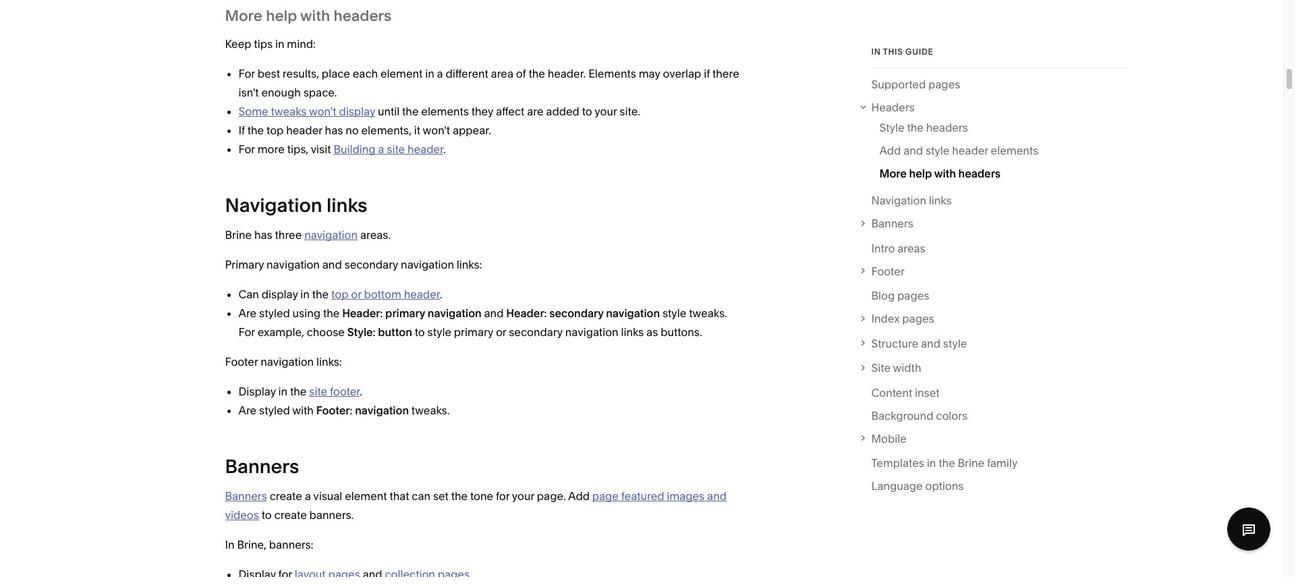 Task type: locate. For each thing, give the bounding box(es) containing it.
or for top
[[351, 287, 362, 301]]

display inside "for best results, place each element in a different area of the header. elements may overlap if there isn't enough space. some tweaks won't display until the elements they affect are added to your site. if the top header has no elements, it won't appear. for more tips, visit building a site header ."
[[339, 104, 375, 118]]

0 horizontal spatial tweaks.
[[412, 403, 450, 417]]

footer for footer navigation links:
[[225, 355, 258, 368]]

1 horizontal spatial add
[[880, 144, 901, 158]]

elements down the headers "link"
[[991, 144, 1039, 158]]

style up more help with headers link
[[926, 144, 950, 158]]

0 vertical spatial has
[[325, 123, 343, 137]]

supported
[[872, 78, 926, 91]]

pages down guide
[[929, 78, 961, 91]]

won't
[[309, 104, 337, 118], [423, 123, 450, 137]]

won't down space. on the left top of the page
[[309, 104, 337, 118]]

and up width
[[921, 337, 941, 350]]

top down primary navigation and secondary navigation links:
[[331, 287, 349, 301]]

links left as
[[621, 325, 644, 339]]

inset
[[915, 386, 940, 400]]

a down elements, at left top
[[378, 142, 384, 156]]

headers up add and style header elements
[[927, 121, 968, 135]]

pages up index pages
[[898, 289, 930, 303]]

0 horizontal spatial footer
[[225, 355, 258, 368]]

1 vertical spatial a
[[378, 142, 384, 156]]

family
[[988, 457, 1018, 470]]

add and style header elements
[[880, 144, 1039, 158]]

navigation
[[305, 228, 358, 241], [267, 258, 320, 271], [401, 258, 454, 271], [428, 306, 482, 320], [606, 306, 660, 320], [565, 325, 619, 339], [261, 355, 314, 368], [355, 403, 409, 417]]

1 vertical spatial primary
[[454, 325, 493, 339]]

header: up style:
[[342, 306, 383, 320]]

0 horizontal spatial in
[[225, 538, 235, 551]]

if
[[704, 67, 710, 80]]

to right button
[[415, 325, 425, 339]]

intro areas
[[872, 242, 926, 255]]

1 vertical spatial create
[[274, 508, 307, 522]]

top inside "for best results, place each element in a different area of the header. elements may overlap if there isn't enough space. some tweaks won't display until the elements they affect are added to your site. if the top header has no elements, it won't appear. for more tips, visit building a site header ."
[[267, 123, 284, 137]]

more up keep
[[225, 7, 263, 25]]

1 vertical spatial styled
[[259, 403, 290, 417]]

.
[[444, 142, 446, 156], [440, 287, 442, 301], [360, 385, 362, 398]]

footer inside dropdown button
[[872, 265, 905, 278]]

help up keep tips in mind:
[[266, 7, 297, 25]]

1 horizontal spatial primary
[[454, 325, 493, 339]]

1 vertical spatial are
[[239, 403, 257, 417]]

navigation up "three"
[[225, 194, 322, 216]]

banners link up videos
[[225, 489, 267, 503]]

top up more
[[267, 123, 284, 137]]

navigation up intro areas
[[872, 194, 927, 208]]

your right for at the left bottom of the page
[[512, 489, 535, 503]]

2 vertical spatial for
[[239, 325, 255, 339]]

with down add and style header elements link on the top right
[[935, 167, 956, 181]]

styled inside display in the site footer . are styled with footer: navigation tweaks.
[[259, 403, 290, 417]]

has
[[325, 123, 343, 137], [254, 228, 273, 241]]

tone
[[470, 489, 494, 503]]

your left site. on the top left
[[595, 104, 617, 118]]

brine up primary at left
[[225, 228, 252, 241]]

1 horizontal spatial top
[[331, 287, 349, 301]]

banners link up footer link
[[872, 214, 1128, 233]]

0 horizontal spatial links:
[[317, 355, 342, 368]]

primary up button
[[386, 306, 425, 320]]

2 horizontal spatial to
[[582, 104, 592, 118]]

0 vertical spatial with
[[300, 7, 330, 25]]

are down display
[[239, 403, 257, 417]]

the right if
[[248, 123, 264, 137]]

style
[[926, 144, 950, 158], [663, 306, 687, 320], [428, 325, 452, 339], [944, 337, 967, 350]]

are down can
[[239, 306, 257, 320]]

header:
[[342, 306, 383, 320], [506, 306, 547, 320]]

0 horizontal spatial your
[[512, 489, 535, 503]]

more
[[258, 142, 285, 156]]

0 vertical spatial help
[[266, 7, 297, 25]]

2 vertical spatial pages
[[903, 312, 935, 326]]

added
[[546, 104, 580, 118]]

structure and style
[[872, 337, 967, 350]]

elements inside "for best results, place each element in a different area of the header. elements may overlap if there isn't enough space. some tweaks won't display until the elements they affect are added to your site. if the top header has no elements, it won't appear. for more tips, visit building a site header ."
[[421, 104, 469, 118]]

1 vertical spatial links:
[[317, 355, 342, 368]]

headers up each
[[334, 7, 392, 25]]

1 horizontal spatial tweaks.
[[689, 306, 728, 320]]

or down the are styled using the header: primary navigation and header: secondary navigation
[[496, 325, 506, 339]]

some
[[239, 104, 268, 118]]

has inside "for best results, place each element in a different area of the header. elements may overlap if there isn't enough space. some tweaks won't display until the elements they affect are added to your site. if the top header has no elements, it won't appear. for more tips, visit building a site header ."
[[325, 123, 343, 137]]

header: up style: button to style primary or secondary navigation links as buttons.
[[506, 306, 547, 320]]

style up 'buttons.'
[[663, 306, 687, 320]]

site
[[387, 142, 405, 156], [309, 385, 328, 398]]

areas.
[[360, 228, 391, 241]]

1 horizontal spatial elements
[[991, 144, 1039, 158]]

2 vertical spatial a
[[305, 489, 311, 503]]

brine left "family" in the right of the page
[[958, 457, 985, 470]]

0 horizontal spatial header:
[[342, 306, 383, 320]]

pages
[[929, 78, 961, 91], [898, 289, 930, 303], [903, 312, 935, 326]]

headers button
[[857, 98, 1128, 117]]

0 vertical spatial banners link
[[872, 214, 1128, 233]]

0 vertical spatial for
[[239, 67, 255, 80]]

display up no
[[339, 104, 375, 118]]

pages for blog pages
[[898, 289, 930, 303]]

1 vertical spatial more help with headers
[[880, 167, 1001, 181]]

0 vertical spatial elements
[[421, 104, 469, 118]]

0 horizontal spatial has
[[254, 228, 273, 241]]

with inside display in the site footer . are styled with footer: navigation tweaks.
[[292, 403, 314, 417]]

are
[[239, 306, 257, 320], [239, 403, 257, 417]]

display right can
[[262, 287, 298, 301]]

to inside "for best results, place each element in a different area of the header. elements may overlap if there isn't enough space. some tweaks won't display until the elements they affect are added to your site. if the top header has no elements, it won't appear. for more tips, visit building a site header ."
[[582, 104, 592, 118]]

links: down choose
[[317, 355, 342, 368]]

0 vertical spatial banners
[[872, 217, 914, 230]]

more up navigation links link
[[880, 167, 907, 181]]

can
[[412, 489, 431, 503]]

has left "three"
[[254, 228, 273, 241]]

the down footer navigation links:
[[290, 385, 307, 398]]

index pages button
[[858, 309, 1128, 328]]

area
[[491, 67, 514, 80]]

building
[[334, 142, 376, 156]]

top
[[267, 123, 284, 137], [331, 287, 349, 301]]

and down style the headers link
[[904, 144, 923, 158]]

to right videos
[[262, 508, 272, 522]]

to right added
[[582, 104, 592, 118]]

1 horizontal spatial your
[[595, 104, 617, 118]]

that
[[390, 489, 409, 503]]

2 are from the top
[[239, 403, 257, 417]]

in brine, banners:
[[225, 538, 313, 551]]

banners:
[[269, 538, 313, 551]]

more
[[225, 7, 263, 25], [880, 167, 907, 181]]

0 vertical spatial secondary
[[345, 258, 398, 271]]

0 vertical spatial element
[[381, 67, 423, 80]]

the up options
[[939, 457, 956, 470]]

1 horizontal spatial has
[[325, 123, 343, 137]]

using
[[293, 306, 321, 320]]

0 horizontal spatial brine
[[225, 228, 252, 241]]

0 vertical spatial pages
[[929, 78, 961, 91]]

in up using
[[301, 287, 310, 301]]

with left footer:
[[292, 403, 314, 417]]

in for in brine, banners:
[[225, 538, 235, 551]]

navigation links up "three"
[[225, 194, 368, 216]]

3 for from the top
[[239, 325, 255, 339]]

2 styled from the top
[[259, 403, 290, 417]]

1 vertical spatial element
[[345, 489, 387, 503]]

language options link
[[872, 477, 964, 500]]

of
[[516, 67, 526, 80]]

0 vertical spatial more
[[225, 7, 263, 25]]

styled up the example, at the left
[[259, 306, 290, 320]]

for left the example, at the left
[[239, 325, 255, 339]]

help up navigation links link
[[910, 167, 932, 181]]

site down elements, at left top
[[387, 142, 405, 156]]

element
[[381, 67, 423, 80], [345, 489, 387, 503]]

0 vertical spatial create
[[270, 489, 302, 503]]

. inside display in the site footer . are styled with footer: navigation tweaks.
[[360, 385, 362, 398]]

0 horizontal spatial site
[[309, 385, 328, 398]]

0 vertical spatial in
[[872, 47, 881, 57]]

create up the to create banners.
[[270, 489, 302, 503]]

more help with headers down add and style header elements link on the top right
[[880, 167, 1001, 181]]

header down some tweaks won't display 'link'
[[286, 123, 322, 137]]

banners link
[[872, 214, 1128, 233], [225, 489, 267, 503]]

and inside page featured images and videos
[[707, 489, 727, 503]]

or left 'bottom'
[[351, 287, 362, 301]]

are
[[527, 104, 544, 118]]

style the headers
[[880, 121, 968, 135]]

navigation link
[[305, 228, 358, 241]]

a left different
[[437, 67, 443, 80]]

content inset link
[[872, 383, 940, 406]]

for up isn't
[[239, 67, 255, 80]]

pages up structure and style
[[903, 312, 935, 326]]

tweaks. inside display in the site footer . are styled with footer: navigation tweaks.
[[412, 403, 450, 417]]

0 horizontal spatial more
[[225, 7, 263, 25]]

headers down add and style header elements link on the top right
[[959, 167, 1001, 181]]

0 horizontal spatial top
[[267, 123, 284, 137]]

elements up appear.
[[421, 104, 469, 118]]

in left "this"
[[872, 47, 881, 57]]

2 horizontal spatial .
[[444, 142, 446, 156]]

primary navigation and secondary navigation links:
[[225, 258, 482, 271]]

links:
[[457, 258, 482, 271], [317, 355, 342, 368]]

elements
[[589, 67, 636, 80]]

element right each
[[381, 67, 423, 80]]

site inside "for best results, place each element in a different area of the header. elements may overlap if there isn't enough space. some tweaks won't display until the elements they affect are added to your site. if the top header has no elements, it won't appear. for more tips, visit building a site header ."
[[387, 142, 405, 156]]

1 header: from the left
[[342, 306, 383, 320]]

1 vertical spatial for
[[239, 142, 255, 156]]

and right images
[[707, 489, 727, 503]]

in left different
[[425, 67, 435, 80]]

the up it
[[402, 104, 419, 118]]

1 horizontal spatial footer
[[872, 265, 905, 278]]

1 horizontal spatial in
[[872, 47, 881, 57]]

background colors link
[[872, 406, 968, 429]]

1 vertical spatial has
[[254, 228, 273, 241]]

style up site width dropdown button on the bottom right
[[944, 337, 967, 350]]

1 horizontal spatial help
[[910, 167, 932, 181]]

1 vertical spatial more
[[880, 167, 907, 181]]

2 horizontal spatial links
[[929, 194, 952, 208]]

0 vertical spatial display
[[339, 104, 375, 118]]

pages for supported pages
[[929, 78, 961, 91]]

1 vertical spatial site
[[309, 385, 328, 398]]

appear.
[[453, 123, 491, 137]]

header up more help with headers link
[[953, 144, 989, 158]]

0 horizontal spatial primary
[[386, 306, 425, 320]]

three
[[275, 228, 302, 241]]

footer up display
[[225, 355, 258, 368]]

best
[[258, 67, 280, 80]]

keep
[[225, 37, 251, 50]]

to create banners.
[[259, 508, 354, 522]]

brine,
[[237, 538, 267, 551]]

1 horizontal spatial a
[[378, 142, 384, 156]]

2 vertical spatial .
[[360, 385, 362, 398]]

0 vertical spatial add
[[880, 144, 901, 158]]

banners
[[872, 217, 914, 230], [225, 455, 299, 478], [225, 489, 267, 503]]

style inside "dropdown button"
[[944, 337, 967, 350]]

create up 'banners:'
[[274, 508, 307, 522]]

in right display
[[279, 385, 288, 398]]

for down if
[[239, 142, 255, 156]]

and
[[904, 144, 923, 158], [322, 258, 342, 271], [484, 306, 504, 320], [921, 337, 941, 350], [707, 489, 727, 503]]

style inside style tweaks. for example, choose
[[663, 306, 687, 320]]

navigation inside display in the site footer . are styled with footer: navigation tweaks.
[[355, 403, 409, 417]]

1 horizontal spatial to
[[415, 325, 425, 339]]

0 vertical spatial .
[[444, 142, 446, 156]]

1 vertical spatial top
[[331, 287, 349, 301]]

2 vertical spatial with
[[292, 403, 314, 417]]

primary down the are styled using the header: primary navigation and header: secondary navigation
[[454, 325, 493, 339]]

1 styled from the top
[[259, 306, 290, 320]]

in left brine,
[[225, 538, 235, 551]]

colors
[[936, 409, 968, 423]]

1 horizontal spatial or
[[496, 325, 506, 339]]

primary
[[225, 258, 264, 271]]

display
[[339, 104, 375, 118], [262, 287, 298, 301]]

0 vertical spatial your
[[595, 104, 617, 118]]

element left that
[[345, 489, 387, 503]]

1 vertical spatial elements
[[991, 144, 1039, 158]]

or
[[351, 287, 362, 301], [496, 325, 506, 339]]

help inside more help with headers link
[[910, 167, 932, 181]]

or for primary
[[496, 325, 506, 339]]

in inside display in the site footer . are styled with footer: navigation tweaks.
[[279, 385, 288, 398]]

in
[[872, 47, 881, 57], [225, 538, 235, 551]]

navigation links down more help with headers link
[[872, 194, 952, 208]]

add left page
[[568, 489, 590, 503]]

links: up the are styled using the header: primary navigation and header: secondary navigation
[[457, 258, 482, 271]]

structure and style button
[[858, 334, 1128, 353]]

pages inside dropdown button
[[903, 312, 935, 326]]

in for in this guide
[[872, 47, 881, 57]]

0 vertical spatial footer
[[872, 265, 905, 278]]

blog pages link
[[872, 287, 930, 309]]

display
[[239, 385, 276, 398]]

site up footer:
[[309, 385, 328, 398]]

headers
[[334, 7, 392, 25], [927, 121, 968, 135], [959, 167, 1001, 181]]

a up the to create banners.
[[305, 489, 311, 503]]

has left no
[[325, 123, 343, 137]]

links up navigation link
[[327, 194, 368, 216]]

0 vertical spatial to
[[582, 104, 592, 118]]

1 vertical spatial pages
[[898, 289, 930, 303]]

mobile link
[[872, 429, 1128, 448]]

more help with headers up mind:
[[225, 7, 392, 25]]

videos
[[225, 508, 259, 522]]

footer down intro areas link
[[872, 265, 905, 278]]

with
[[300, 7, 330, 25], [935, 167, 956, 181], [292, 403, 314, 417]]

element inside "for best results, place each element in a different area of the header. elements may overlap if there isn't enough space. some tweaks won't display until the elements they affect are added to your site. if the top header has no elements, it won't appear. for more tips, visit building a site header ."
[[381, 67, 423, 80]]

site footer link
[[309, 385, 360, 398]]

1 vertical spatial to
[[415, 325, 425, 339]]

your inside "for best results, place each element in a different area of the header. elements may overlap if there isn't enough space. some tweaks won't display until the elements they affect are added to your site. if the top header has no elements, it won't appear. for more tips, visit building a site header ."
[[595, 104, 617, 118]]

styled down display
[[259, 403, 290, 417]]

for inside style tweaks. for example, choose
[[239, 325, 255, 339]]

background
[[872, 409, 934, 423]]

0 vertical spatial styled
[[259, 306, 290, 320]]

links down more help with headers link
[[929, 194, 952, 208]]

visit
[[311, 142, 331, 156]]

1 horizontal spatial more help with headers
[[880, 167, 1001, 181]]

1 horizontal spatial display
[[339, 104, 375, 118]]

1 horizontal spatial .
[[440, 287, 442, 301]]

a
[[437, 67, 443, 80], [378, 142, 384, 156], [305, 489, 311, 503]]

add down style
[[880, 144, 901, 158]]

to
[[582, 104, 592, 118], [415, 325, 425, 339], [262, 508, 272, 522]]

won't right it
[[423, 123, 450, 137]]

1 vertical spatial help
[[910, 167, 932, 181]]

0 horizontal spatial .
[[360, 385, 362, 398]]

1 horizontal spatial won't
[[423, 123, 450, 137]]

0 horizontal spatial won't
[[309, 104, 337, 118]]

with up mind:
[[300, 7, 330, 25]]

enough
[[262, 86, 301, 99]]

navigation
[[225, 194, 322, 216], [872, 194, 927, 208]]

1 vertical spatial or
[[496, 325, 506, 339]]



Task type: describe. For each thing, give the bounding box(es) containing it.
tips
[[254, 37, 273, 50]]

until
[[378, 104, 400, 118]]

visual
[[313, 489, 342, 503]]

2 for from the top
[[239, 142, 255, 156]]

site.
[[620, 104, 641, 118]]

the inside display in the site footer . are styled with footer: navigation tweaks.
[[290, 385, 307, 398]]

can display in the top or bottom header .
[[239, 287, 442, 301]]

0 horizontal spatial more help with headers
[[225, 7, 392, 25]]

links inside navigation links link
[[929, 194, 952, 208]]

0 horizontal spatial help
[[266, 7, 297, 25]]

areas
[[898, 242, 926, 255]]

1 vertical spatial secondary
[[550, 306, 604, 320]]

isn't
[[239, 86, 259, 99]]

site width link
[[872, 359, 1128, 378]]

width
[[893, 361, 922, 375]]

space.
[[304, 86, 337, 99]]

header.
[[548, 67, 586, 80]]

create for banners.
[[274, 508, 307, 522]]

footer button
[[858, 262, 1128, 281]]

index pages
[[872, 312, 935, 326]]

bottom
[[364, 287, 402, 301]]

building a site header link
[[334, 142, 444, 156]]

the right the of
[[529, 67, 545, 80]]

more help with headers link
[[880, 164, 1001, 187]]

create for a
[[270, 489, 302, 503]]

buttons.
[[661, 325, 702, 339]]

and down navigation link
[[322, 258, 342, 271]]

can
[[239, 287, 259, 301]]

are inside display in the site footer . are styled with footer: navigation tweaks.
[[239, 403, 257, 417]]

the up using
[[312, 287, 329, 301]]

0 horizontal spatial a
[[305, 489, 311, 503]]

. inside "for best results, place each element in a different area of the header. elements may overlap if there isn't enough space. some tweaks won't display until the elements they affect are added to your site. if the top header has no elements, it won't appear. for more tips, visit building a site header ."
[[444, 142, 446, 156]]

intro areas link
[[872, 239, 926, 262]]

1 horizontal spatial navigation links
[[872, 194, 952, 208]]

no
[[346, 123, 359, 137]]

footer link
[[872, 262, 1128, 281]]

0 vertical spatial headers
[[334, 7, 392, 25]]

index
[[872, 312, 900, 326]]

this
[[883, 47, 904, 57]]

1 vertical spatial banners
[[225, 455, 299, 478]]

style down the are styled using the header: primary navigation and header: secondary navigation
[[428, 325, 452, 339]]

site
[[872, 361, 891, 375]]

1 vertical spatial brine
[[958, 457, 985, 470]]

mobile
[[872, 432, 907, 445]]

the right "set"
[[451, 489, 468, 503]]

and up style: button to style primary or secondary navigation links as buttons.
[[484, 306, 504, 320]]

1 horizontal spatial banners link
[[872, 214, 1128, 233]]

style tweaks. for example, choose
[[239, 306, 728, 339]]

page
[[593, 489, 619, 503]]

the up choose
[[323, 306, 340, 320]]

0 horizontal spatial add
[[568, 489, 590, 503]]

are styled using the header: primary navigation and header: secondary navigation
[[239, 306, 660, 320]]

guide
[[906, 47, 934, 57]]

tips,
[[287, 142, 309, 156]]

place
[[322, 67, 350, 80]]

in up options
[[927, 457, 936, 470]]

style: button to style primary or secondary navigation links as buttons.
[[347, 325, 702, 339]]

1 vertical spatial banners link
[[225, 489, 267, 503]]

add inside add and style header elements link
[[880, 144, 901, 158]]

1 vertical spatial .
[[440, 287, 442, 301]]

as
[[647, 325, 658, 339]]

headers
[[872, 101, 915, 114]]

2 vertical spatial banners
[[225, 489, 267, 503]]

top or bottom header link
[[331, 287, 440, 301]]

0 horizontal spatial display
[[262, 287, 298, 301]]

banners inside "link"
[[872, 217, 914, 230]]

1 vertical spatial won't
[[423, 123, 450, 137]]

supported pages
[[872, 78, 961, 91]]

mind:
[[287, 37, 316, 50]]

2 horizontal spatial a
[[437, 67, 443, 80]]

0 vertical spatial primary
[[386, 306, 425, 320]]

2 vertical spatial to
[[262, 508, 272, 522]]

templates
[[872, 457, 925, 470]]

0 horizontal spatial links
[[327, 194, 368, 216]]

they
[[472, 104, 494, 118]]

headers link
[[872, 98, 1128, 117]]

0 horizontal spatial navigation links
[[225, 194, 368, 216]]

mobile button
[[858, 429, 1128, 448]]

different
[[446, 67, 489, 80]]

0 vertical spatial brine
[[225, 228, 252, 241]]

1 horizontal spatial navigation
[[872, 194, 927, 208]]

style the headers link
[[880, 118, 968, 141]]

templates in the brine family link
[[872, 454, 1018, 477]]

page featured images and videos
[[225, 489, 727, 522]]

1 horizontal spatial links
[[621, 325, 644, 339]]

and inside "dropdown button"
[[921, 337, 941, 350]]

in right tips
[[275, 37, 284, 50]]

tweaks. inside style tweaks. for example, choose
[[689, 306, 728, 320]]

page featured images and videos link
[[225, 489, 727, 522]]

banners.
[[310, 508, 354, 522]]

site inside display in the site footer . are styled with footer: navigation tweaks.
[[309, 385, 328, 398]]

footer:
[[316, 403, 353, 417]]

if
[[239, 123, 245, 137]]

some tweaks won't display link
[[239, 104, 375, 118]]

navigation links link
[[872, 191, 952, 214]]

choose
[[307, 325, 345, 339]]

1 vertical spatial headers
[[927, 121, 968, 135]]

page.
[[537, 489, 566, 503]]

language
[[872, 480, 923, 493]]

supported pages link
[[872, 75, 961, 98]]

images
[[667, 489, 705, 503]]

footer for footer
[[872, 265, 905, 278]]

keep tips in mind:
[[225, 37, 316, 50]]

in this guide
[[872, 47, 934, 57]]

1 for from the top
[[239, 67, 255, 80]]

affect
[[496, 104, 525, 118]]

structure
[[872, 337, 919, 350]]

index pages link
[[872, 309, 1128, 328]]

banners button
[[858, 214, 1128, 233]]

for best results, place each element in a different area of the header. elements may overlap if there isn't enough space. some tweaks won't display until the elements they affect are added to your site. if the top header has no elements, it won't appear. for more tips, visit building a site header .
[[239, 67, 740, 156]]

1 are from the top
[[239, 306, 257, 320]]

2 vertical spatial secondary
[[509, 325, 563, 339]]

structure and style link
[[872, 334, 1128, 353]]

1 horizontal spatial more
[[880, 167, 907, 181]]

site width
[[872, 361, 922, 375]]

content
[[872, 386, 913, 400]]

header up the are styled using the header: primary navigation and header: secondary navigation
[[404, 287, 440, 301]]

pages for index pages
[[903, 312, 935, 326]]

elements,
[[361, 123, 412, 137]]

1 vertical spatial your
[[512, 489, 535, 503]]

1 vertical spatial with
[[935, 167, 956, 181]]

2 header: from the left
[[506, 306, 547, 320]]

in inside "for best results, place each element in a different area of the header. elements may overlap if there isn't enough space. some tweaks won't display until the elements they affect are added to your site. if the top header has no elements, it won't appear. for more tips, visit building a site header ."
[[425, 67, 435, 80]]

header down it
[[408, 142, 444, 156]]

tweaks
[[271, 104, 307, 118]]

2 vertical spatial headers
[[959, 167, 1001, 181]]

footer
[[330, 385, 360, 398]]

blog
[[872, 289, 895, 303]]

featured
[[622, 489, 665, 503]]

each
[[353, 67, 378, 80]]

the right style
[[908, 121, 924, 135]]

0 horizontal spatial navigation
[[225, 194, 322, 216]]

1 horizontal spatial links:
[[457, 258, 482, 271]]



Task type: vqa. For each thing, say whether or not it's contained in the screenshot.
and inside the 'link'
yes



